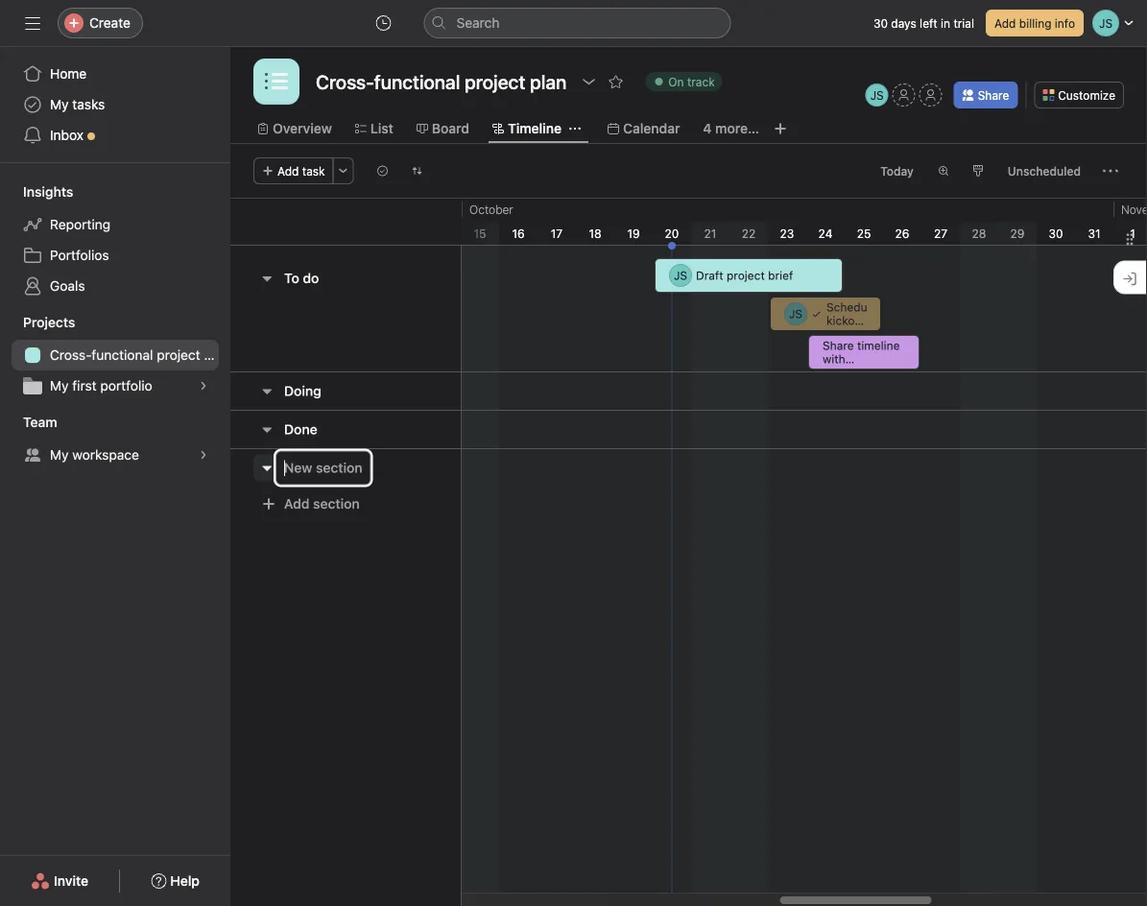 Task type: locate. For each thing, give the bounding box(es) containing it.
share up teammates
[[823, 339, 854, 352]]

project left brief
[[727, 269, 765, 282]]

list
[[370, 121, 394, 136]]

add to starred image
[[608, 74, 623, 89]]

0 vertical spatial js
[[871, 88, 884, 102]]

my inside projects element
[[50, 378, 69, 394]]

add section button
[[254, 487, 367, 521]]

doing button
[[284, 374, 321, 409]]

in
[[941, 16, 951, 30]]

add for add section
[[284, 496, 310, 512]]

1 vertical spatial my
[[50, 378, 69, 394]]

1 vertical spatial add
[[278, 164, 299, 178]]

plan
[[204, 347, 230, 363]]

cross-functional project plan link
[[12, 340, 230, 371]]

js up today button
[[871, 88, 884, 102]]

add task button
[[254, 157, 334, 184]]

add left task
[[278, 164, 299, 178]]

tab actions image
[[569, 123, 581, 134]]

today button
[[872, 157, 923, 184]]

30 days left in trial
[[874, 16, 975, 30]]

1 vertical spatial 30
[[1049, 227, 1063, 240]]

functional
[[92, 347, 153, 363]]

share inside share timeline with teammates
[[823, 339, 854, 352]]

30 left the days
[[874, 16, 888, 30]]

task
[[302, 164, 325, 178]]

1 vertical spatial js
[[674, 269, 688, 282]]

see details, my first portfolio image
[[198, 380, 209, 392]]

0 horizontal spatial share
[[823, 339, 854, 352]]

27
[[934, 227, 948, 240]]

2 horizontal spatial js
[[871, 88, 884, 102]]

brief
[[768, 269, 793, 282]]

1 horizontal spatial project
[[727, 269, 765, 282]]

left
[[920, 16, 938, 30]]

30 for 30
[[1049, 227, 1063, 240]]

0 vertical spatial share
[[978, 88, 1009, 102]]

0 vertical spatial 30
[[874, 16, 888, 30]]

tasks
[[72, 97, 105, 112]]

add for add task
[[278, 164, 299, 178]]

my workspace link
[[12, 440, 219, 471]]

4 more… button
[[703, 118, 760, 139]]

my
[[50, 97, 69, 112], [50, 378, 69, 394], [50, 447, 69, 463]]

0 horizontal spatial 30
[[874, 16, 888, 30]]

2 vertical spatial js
[[789, 307, 803, 321]]

25
[[857, 227, 871, 240]]

weeks image
[[938, 165, 950, 177]]

0 vertical spatial add
[[995, 16, 1016, 30]]

3 my from the top
[[50, 447, 69, 463]]

trial
[[954, 16, 975, 30]]

hide sidebar image
[[25, 15, 40, 31]]

my inside "my tasks" link
[[50, 97, 69, 112]]

30 right 29
[[1049, 227, 1063, 240]]

0 horizontal spatial project
[[157, 347, 200, 363]]

my left tasks
[[50, 97, 69, 112]]

project left plan in the top left of the page
[[157, 347, 200, 363]]

js down brief
[[789, 307, 803, 321]]

workspace
[[72, 447, 139, 463]]

my down "team" on the left top of the page
[[50, 447, 69, 463]]

2 my from the top
[[50, 378, 69, 394]]

2 vertical spatial my
[[50, 447, 69, 463]]

30
[[874, 16, 888, 30], [1049, 227, 1063, 240]]

js left draft
[[674, 269, 688, 282]]

24
[[819, 227, 833, 240]]

share inside button
[[978, 88, 1009, 102]]

insights
[[23, 184, 73, 200]]

share for share timeline with teammates
[[823, 339, 854, 352]]

2 vertical spatial add
[[284, 496, 310, 512]]

search
[[457, 15, 500, 31]]

add left section
[[284, 496, 310, 512]]

create button
[[58, 8, 143, 38]]

first
[[72, 378, 97, 394]]

my inside my workspace link
[[50, 447, 69, 463]]

overview link
[[257, 118, 332, 139]]

cross-
[[50, 347, 92, 363]]

project
[[727, 269, 765, 282], [157, 347, 200, 363]]

add billing info button
[[986, 10, 1084, 36]]

today
[[881, 164, 914, 178]]

done
[[284, 422, 317, 437]]

add section
[[284, 496, 360, 512]]

1 my from the top
[[50, 97, 69, 112]]

share up 'color: default' icon at top
[[978, 88, 1009, 102]]

list image
[[265, 70, 288, 93]]

invite button
[[18, 864, 101, 899]]

projects element
[[0, 305, 230, 405]]

my left first
[[50, 378, 69, 394]]

share timeline with teammates
[[823, 339, 900, 379]]

add billing info
[[995, 16, 1075, 30]]

1 vertical spatial share
[[823, 339, 854, 352]]

1 vertical spatial project
[[157, 347, 200, 363]]

add left billing
[[995, 16, 1016, 30]]

to do
[[284, 270, 319, 286]]

add tab image
[[773, 121, 788, 136]]

timeline link
[[493, 118, 562, 139]]

to
[[284, 270, 299, 286]]

teams element
[[0, 405, 230, 474]]

all tasks image
[[377, 165, 389, 177]]

board link
[[417, 118, 470, 139]]

add
[[995, 16, 1016, 30], [278, 164, 299, 178], [284, 496, 310, 512]]

portfolios link
[[12, 240, 219, 271]]

projects
[[23, 314, 75, 330]]

unscheduled
[[1008, 164, 1081, 178]]

18
[[589, 227, 602, 240]]

0 vertical spatial project
[[727, 269, 765, 282]]

1 horizontal spatial share
[[978, 88, 1009, 102]]

my for my tasks
[[50, 97, 69, 112]]

insights button
[[0, 182, 73, 202]]

17
[[551, 227, 563, 240]]

history image
[[376, 15, 391, 31]]

section
[[313, 496, 360, 512]]

js button
[[866, 84, 889, 107]]

my for my first portfolio
[[50, 378, 69, 394]]

done button
[[284, 412, 317, 447]]

reporting link
[[12, 209, 219, 240]]

collapse task list for the section image
[[259, 460, 275, 476]]

create
[[89, 15, 131, 31]]

0 vertical spatial my
[[50, 97, 69, 112]]

28
[[972, 227, 987, 240]]

1 horizontal spatial 30
[[1049, 227, 1063, 240]]

my workspace
[[50, 447, 139, 463]]

with
[[823, 352, 846, 366]]

insights element
[[0, 175, 230, 305]]

js inside js button
[[871, 88, 884, 102]]

my first portfolio
[[50, 378, 152, 394]]

0 horizontal spatial js
[[674, 269, 688, 282]]

None text field
[[311, 64, 572, 99]]

team
[[23, 414, 57, 430]]

board
[[432, 121, 470, 136]]

billing
[[1020, 16, 1052, 30]]

unscheduled button
[[999, 157, 1090, 184]]

20
[[665, 227, 679, 240]]

invite
[[54, 873, 89, 889]]



Task type: describe. For each thing, give the bounding box(es) containing it.
New section text field
[[276, 451, 371, 485]]

inbox
[[50, 127, 84, 143]]

october
[[470, 203, 514, 216]]

home link
[[12, 59, 219, 89]]

home
[[50, 66, 87, 82]]

30 for 30 days left in trial
[[874, 16, 888, 30]]

add for add billing info
[[995, 16, 1016, 30]]

search button
[[424, 8, 731, 38]]

search list box
[[424, 8, 731, 38]]

nove
[[1122, 203, 1147, 216]]

portfolio
[[100, 378, 152, 394]]

1
[[1130, 227, 1136, 240]]

help button
[[139, 864, 212, 899]]

list link
[[355, 118, 394, 139]]

more…
[[716, 121, 760, 136]]

help
[[170, 873, 200, 889]]

teammates
[[823, 366, 883, 379]]

collapse task list for the section to do image
[[259, 271, 275, 286]]

reporting
[[50, 217, 111, 232]]

my for my workspace
[[50, 447, 69, 463]]

26
[[895, 227, 910, 240]]

share for share
[[978, 88, 1009, 102]]

to do button
[[284, 261, 319, 296]]

29
[[1011, 227, 1025, 240]]

my tasks link
[[12, 89, 219, 120]]

19
[[627, 227, 640, 240]]

inbox link
[[12, 120, 219, 151]]

see details, my workspace image
[[198, 449, 209, 461]]

add task
[[278, 164, 325, 178]]

do
[[303, 270, 319, 286]]

23
[[780, 227, 794, 240]]

more actions image
[[1103, 163, 1119, 179]]

21
[[704, 227, 717, 240]]

goals
[[50, 278, 85, 294]]

doing
[[284, 383, 321, 399]]

my tasks
[[50, 97, 105, 112]]

color: default image
[[973, 165, 984, 177]]

draft project brief
[[696, 269, 793, 282]]

timeline
[[857, 339, 900, 352]]

share button
[[954, 82, 1018, 109]]

overview
[[273, 121, 332, 136]]

draft
[[696, 269, 724, 282]]

info
[[1055, 16, 1075, 30]]

calendar link
[[608, 118, 680, 139]]

collapse task list for the section done image
[[259, 422, 275, 437]]

goals link
[[12, 271, 219, 302]]

timeline
[[508, 121, 562, 136]]

global element
[[0, 47, 230, 162]]

team button
[[0, 413, 57, 432]]

16
[[512, 227, 525, 240]]

on track button
[[637, 68, 731, 95]]

more actions image
[[338, 165, 349, 177]]

portfolios
[[50, 247, 109, 263]]

projects button
[[0, 313, 75, 332]]

project inside cross-functional project plan 'link'
[[157, 347, 200, 363]]

on
[[669, 75, 684, 88]]

none image
[[412, 165, 423, 177]]

track
[[687, 75, 715, 88]]

show options image
[[581, 74, 597, 89]]

customize
[[1058, 88, 1116, 102]]

my first portfolio link
[[12, 371, 219, 401]]

1 horizontal spatial js
[[789, 307, 803, 321]]

calendar
[[623, 121, 680, 136]]

cross-functional project plan
[[50, 347, 230, 363]]

collapse task list for the section doing image
[[259, 384, 275, 399]]

on track
[[669, 75, 715, 88]]

15
[[474, 227, 486, 240]]



Task type: vqa. For each thing, say whether or not it's contained in the screenshot.
Js to the top
yes



